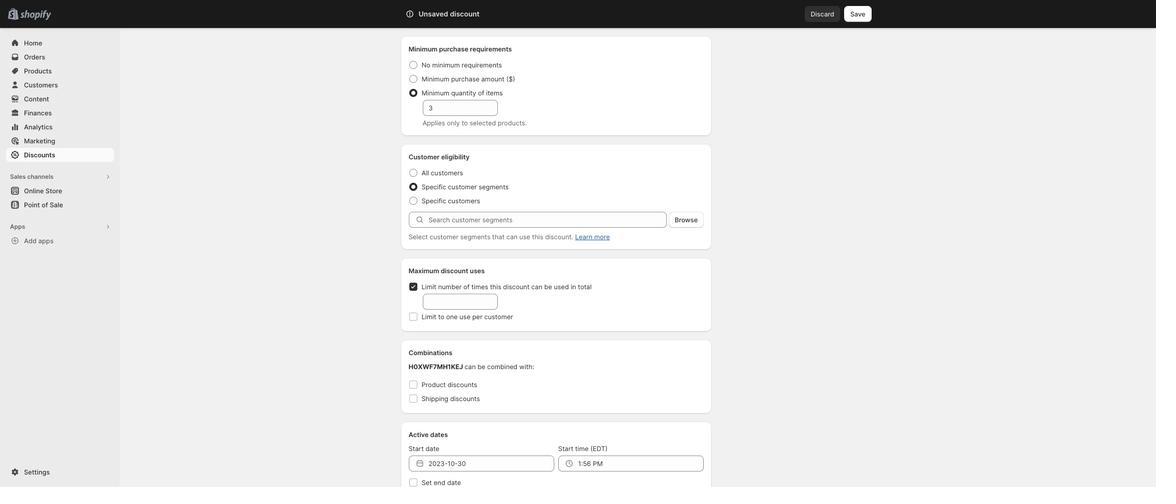 Task type: vqa. For each thing, say whether or not it's contained in the screenshot.
SEARCH PRODUCTS text field
no



Task type: locate. For each thing, give the bounding box(es) containing it.
marketing
[[24, 137, 55, 145]]

this
[[532, 233, 543, 241], [490, 283, 501, 291]]

times
[[471, 283, 488, 291]]

limit left the one
[[422, 313, 436, 321]]

that
[[492, 233, 505, 241]]

combinations
[[409, 349, 452, 357]]

to left the one
[[438, 313, 444, 321]]

1 horizontal spatial this
[[532, 233, 543, 241]]

2 horizontal spatial can
[[531, 283, 542, 291]]

2 start from the left
[[558, 445, 573, 453]]

segments left that
[[460, 233, 490, 241]]

0 vertical spatial requirements
[[470, 45, 512, 53]]

only
[[447, 119, 460, 127]]

set end date
[[422, 479, 461, 487]]

0 horizontal spatial use
[[459, 313, 470, 321]]

0 vertical spatial specific
[[422, 183, 446, 191]]

products.
[[498, 119, 527, 127]]

total
[[578, 283, 592, 291]]

customer eligibility
[[409, 153, 470, 161]]

purchase up 'quantity'
[[451, 75, 479, 83]]

2 vertical spatial minimum
[[422, 89, 449, 97]]

per
[[472, 313, 482, 321]]

2 specific from the top
[[422, 197, 446, 205]]

customer for specific
[[448, 183, 477, 191]]

date
[[426, 445, 439, 453], [447, 479, 461, 487]]

0 vertical spatial can
[[506, 233, 517, 241]]

minimum quantity of items
[[422, 89, 503, 97]]

0 vertical spatial segments
[[479, 183, 509, 191]]

minimum for minimum purchase requirements
[[409, 45, 437, 53]]

0 horizontal spatial can
[[465, 363, 476, 371]]

1 vertical spatial discounts
[[450, 395, 480, 403]]

minimum up no
[[409, 45, 437, 53]]

apps button
[[6, 220, 114, 234]]

to right only
[[462, 119, 468, 127]]

minimum
[[432, 61, 460, 69]]

to
[[462, 119, 468, 127], [438, 313, 444, 321]]

1 horizontal spatial date
[[447, 479, 461, 487]]

use
[[519, 233, 530, 241], [459, 313, 470, 321]]

use left per
[[459, 313, 470, 321]]

0 vertical spatial customers
[[431, 169, 463, 177]]

quantity
[[451, 89, 476, 97]]

date down active dates
[[426, 445, 439, 453]]

0 vertical spatial use
[[519, 233, 530, 241]]

0 vertical spatial customer
[[448, 183, 477, 191]]

save button
[[844, 6, 871, 22]]

customers down specific customer segments
[[448, 197, 480, 205]]

date right end
[[447, 479, 461, 487]]

None text field
[[423, 100, 498, 116]]

limit for limit number of times this discount can be used in total
[[422, 283, 436, 291]]

all customers
[[422, 169, 463, 177]]

start for start date
[[409, 445, 424, 453]]

1 vertical spatial this
[[490, 283, 501, 291]]

Search customer segments text field
[[429, 212, 667, 228]]

2 limit from the top
[[422, 313, 436, 321]]

1 horizontal spatial can
[[506, 233, 517, 241]]

finances link
[[6, 106, 114, 120]]

requirements for minimum purchase requirements
[[470, 45, 512, 53]]

of
[[451, 4, 458, 12], [478, 89, 484, 97], [42, 201, 48, 209], [463, 283, 470, 291]]

browse
[[675, 216, 698, 224]]

online
[[24, 187, 44, 195]]

items
[[486, 89, 503, 97]]

requirements for no minimum requirements
[[462, 61, 502, 69]]

None text field
[[423, 294, 498, 310]]

requirements
[[470, 45, 512, 53], [462, 61, 502, 69]]

customer right select
[[430, 233, 459, 241]]

products link
[[6, 64, 114, 78]]

customers down customer eligibility
[[431, 169, 463, 177]]

sales channels button
[[6, 170, 114, 184]]

customer up specific customers on the left
[[448, 183, 477, 191]]

discounts for product discounts
[[447, 381, 477, 389]]

of left 'items'
[[478, 89, 484, 97]]

customers
[[431, 169, 463, 177], [448, 197, 480, 205]]

shipping discounts
[[422, 395, 480, 403]]

combined
[[487, 363, 517, 371]]

minimum left 'quantity'
[[422, 89, 449, 97]]

0 vertical spatial to
[[462, 119, 468, 127]]

1 vertical spatial discount
[[441, 267, 468, 275]]

of inside button
[[42, 201, 48, 209]]

maximum
[[409, 267, 439, 275]]

0 vertical spatial this
[[532, 233, 543, 241]]

channels
[[27, 173, 54, 180]]

minimum
[[409, 45, 437, 53], [422, 75, 449, 83], [422, 89, 449, 97]]

2 vertical spatial can
[[465, 363, 476, 371]]

select customer segments that can use this discount. learn more
[[409, 233, 610, 241]]

sales channels
[[10, 173, 54, 180]]

of left sale
[[42, 201, 48, 209]]

1 vertical spatial can
[[531, 283, 542, 291]]

specific for specific customer segments
[[422, 183, 446, 191]]

this right times
[[490, 283, 501, 291]]

1 limit from the top
[[422, 283, 436, 291]]

limit down maximum
[[422, 283, 436, 291]]

specific
[[422, 183, 446, 191], [422, 197, 446, 205]]

0 vertical spatial be
[[544, 283, 552, 291]]

this down search customer segments text box
[[532, 233, 543, 241]]

1 horizontal spatial to
[[462, 119, 468, 127]]

can
[[506, 233, 517, 241], [531, 283, 542, 291], [465, 363, 476, 371]]

can right that
[[506, 233, 517, 241]]

1 vertical spatial specific
[[422, 197, 446, 205]]

purchase for amount
[[451, 75, 479, 83]]

variants
[[465, 4, 490, 12]]

use right that
[[519, 233, 530, 241]]

minimum down no
[[422, 75, 449, 83]]

segments up specific customers on the left
[[479, 183, 509, 191]]

purchase
[[439, 45, 468, 53], [451, 75, 479, 83]]

2 vertical spatial discount
[[503, 283, 530, 291]]

be left used on the bottom left
[[544, 283, 552, 291]]

shipping
[[422, 395, 448, 403]]

can left used on the bottom left
[[531, 283, 542, 291]]

1 vertical spatial customer
[[430, 233, 459, 241]]

discounts down product discounts
[[450, 395, 480, 403]]

start left time
[[558, 445, 573, 453]]

discounts up shipping discounts
[[447, 381, 477, 389]]

limit
[[422, 283, 436, 291], [422, 313, 436, 321]]

discounts
[[447, 381, 477, 389], [450, 395, 480, 403]]

1 vertical spatial segments
[[460, 233, 490, 241]]

discounts link
[[6, 148, 114, 162]]

start down active
[[409, 445, 424, 453]]

sales
[[10, 173, 26, 180]]

discount for maximum
[[441, 267, 468, 275]]

0 vertical spatial minimum
[[409, 45, 437, 53]]

start date
[[409, 445, 439, 453]]

be left combined at the left bottom of page
[[477, 363, 485, 371]]

1 horizontal spatial start
[[558, 445, 573, 453]]

0 horizontal spatial to
[[438, 313, 444, 321]]

0 horizontal spatial be
[[477, 363, 485, 371]]

segments
[[479, 183, 509, 191], [460, 233, 490, 241]]

finances
[[24, 109, 52, 117]]

0 vertical spatial discount
[[450, 9, 479, 18]]

0 vertical spatial purchase
[[439, 45, 468, 53]]

1 start from the left
[[409, 445, 424, 453]]

selected
[[470, 119, 496, 127]]

0 vertical spatial discounts
[[447, 381, 477, 389]]

1 vertical spatial minimum
[[422, 75, 449, 83]]

start for start time (edt)
[[558, 445, 573, 453]]

discounts for shipping discounts
[[450, 395, 480, 403]]

uses
[[470, 267, 485, 275]]

purchase for requirements
[[439, 45, 468, 53]]

0 vertical spatial limit
[[422, 283, 436, 291]]

1 vertical spatial limit
[[422, 313, 436, 321]]

eligibility
[[441, 153, 470, 161]]

add apps
[[24, 237, 54, 245]]

0 vertical spatial date
[[426, 445, 439, 453]]

0 horizontal spatial start
[[409, 445, 424, 453]]

1 specific from the top
[[422, 183, 446, 191]]

customer right per
[[484, 313, 513, 321]]

1 vertical spatial requirements
[[462, 61, 502, 69]]

1 vertical spatial purchase
[[451, 75, 479, 83]]

(edt)
[[590, 445, 608, 453]]

purchase up minimum
[[439, 45, 468, 53]]

0 horizontal spatial date
[[426, 445, 439, 453]]

customers for all customers
[[431, 169, 463, 177]]

1 vertical spatial customers
[[448, 197, 480, 205]]

learn more link
[[575, 233, 610, 241]]

start
[[409, 445, 424, 453], [558, 445, 573, 453]]

can up product discounts
[[465, 363, 476, 371]]

used
[[554, 283, 569, 291]]



Task type: describe. For each thing, give the bounding box(es) containing it.
products
[[24, 67, 52, 75]]

no
[[422, 61, 430, 69]]

settings
[[24, 468, 50, 476]]

add apps button
[[6, 234, 114, 248]]

1 vertical spatial be
[[477, 363, 485, 371]]

customer
[[409, 153, 440, 161]]

more
[[594, 233, 610, 241]]

(3
[[443, 4, 450, 12]]

search button
[[433, 6, 723, 22]]

amount
[[481, 75, 504, 83]]

shopify image
[[20, 10, 51, 20]]

add
[[24, 237, 37, 245]]

applies
[[423, 119, 445, 127]]

applies only to selected products.
[[423, 119, 527, 127]]

apps
[[10, 223, 25, 230]]

home
[[24, 39, 42, 47]]

maximum discount uses
[[409, 267, 485, 275]]

apps
[[38, 237, 54, 245]]

discount for unsaved
[[450, 9, 479, 18]]

unsaved discount
[[419, 9, 479, 18]]

customer for select
[[430, 233, 459, 241]]

discounts
[[24, 151, 55, 159]]

online store
[[24, 187, 62, 195]]

minimum purchase requirements
[[409, 45, 512, 53]]

content
[[24, 95, 49, 103]]

no minimum requirements
[[422, 61, 502, 69]]

segments for specific
[[479, 183, 509, 191]]

all
[[422, 169, 429, 177]]

end
[[434, 479, 445, 487]]

0 horizontal spatial this
[[490, 283, 501, 291]]

point of sale link
[[6, 198, 114, 212]]

9
[[459, 4, 463, 12]]

home link
[[6, 36, 114, 50]]

set
[[422, 479, 432, 487]]

1 vertical spatial use
[[459, 313, 470, 321]]

active dates
[[409, 431, 448, 439]]

start time (edt)
[[558, 445, 608, 453]]

number
[[438, 283, 462, 291]]

specific for specific customers
[[422, 197, 446, 205]]

select
[[409, 233, 428, 241]]

specific customers
[[422, 197, 480, 205]]

one
[[446, 313, 458, 321]]

save
[[850, 10, 865, 18]]

2 vertical spatial customer
[[484, 313, 513, 321]]

sale
[[50, 201, 63, 209]]

minimum purchase amount ($)
[[422, 75, 515, 83]]

analytics link
[[6, 120, 114, 134]]

(3 of 9 variants selected)
[[443, 4, 520, 12]]

selected)
[[491, 4, 520, 12]]

in
[[571, 283, 576, 291]]

point
[[24, 201, 40, 209]]

discard
[[811, 10, 834, 18]]

dates
[[430, 431, 448, 439]]

online store button
[[0, 184, 120, 198]]

unsaved
[[419, 9, 448, 18]]

Start time (EDT) text field
[[578, 456, 704, 472]]

product discounts
[[422, 381, 477, 389]]

search
[[450, 10, 471, 18]]

minimum for minimum quantity of items
[[422, 89, 449, 97]]

content link
[[6, 92, 114, 106]]

Start date text field
[[429, 456, 554, 472]]

settings link
[[6, 465, 114, 479]]

analytics
[[24, 123, 53, 131]]

1 horizontal spatial use
[[519, 233, 530, 241]]

store
[[46, 187, 62, 195]]

active
[[409, 431, 429, 439]]

customers for specific customers
[[448, 197, 480, 205]]

of left the '9'
[[451, 4, 458, 12]]

limit to one use per customer
[[422, 313, 513, 321]]

limit number of times this discount can be used in total
[[422, 283, 592, 291]]

customers
[[24, 81, 58, 89]]

h0xwf7mh1kej can be combined with:
[[409, 363, 534, 371]]

marketing link
[[6, 134, 114, 148]]

time
[[575, 445, 589, 453]]

product
[[422, 381, 446, 389]]

with:
[[519, 363, 534, 371]]

minimum for minimum purchase amount ($)
[[422, 75, 449, 83]]

learn
[[575, 233, 592, 241]]

customers link
[[6, 78, 114, 92]]

orders
[[24, 53, 45, 61]]

orders link
[[6, 50, 114, 64]]

1 horizontal spatial be
[[544, 283, 552, 291]]

point of sale
[[24, 201, 63, 209]]

discount.
[[545, 233, 573, 241]]

segments for select
[[460, 233, 490, 241]]

specific customer segments
[[422, 183, 509, 191]]

browse button
[[669, 212, 704, 228]]

discard button
[[805, 6, 840, 22]]

1 vertical spatial to
[[438, 313, 444, 321]]

($)
[[506, 75, 515, 83]]

1 vertical spatial date
[[447, 479, 461, 487]]

h0xwf7mh1kej
[[409, 363, 463, 371]]

online store link
[[6, 184, 114, 198]]

limit for limit to one use per customer
[[422, 313, 436, 321]]

of left times
[[463, 283, 470, 291]]



